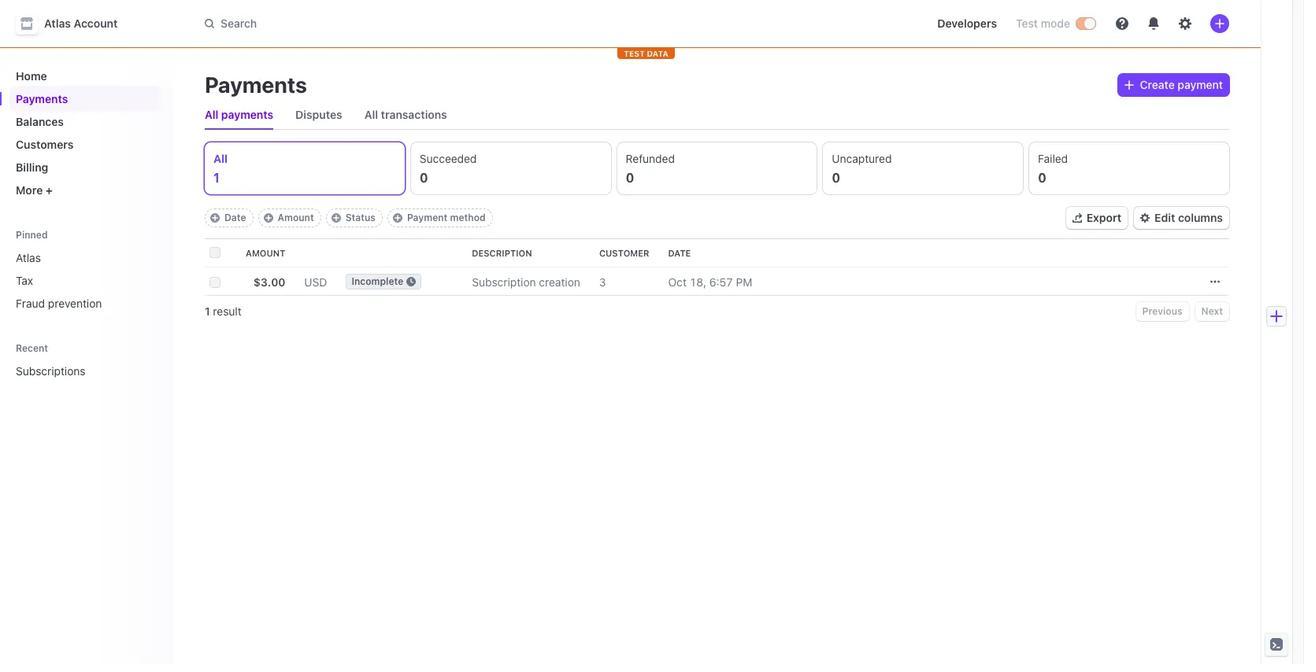 Task type: locate. For each thing, give the bounding box(es) containing it.
edit pins image
[[146, 230, 156, 239]]

mode
[[1041, 17, 1070, 30]]

test
[[624, 49, 645, 58]]

previous
[[1142, 306, 1183, 317]]

toolbar
[[205, 209, 493, 228]]

payments up payments
[[205, 72, 307, 98]]

0 horizontal spatial date
[[224, 212, 246, 224]]

0 vertical spatial 1
[[213, 171, 220, 185]]

$3.00 link
[[246, 269, 304, 295]]

0
[[420, 171, 428, 185], [626, 171, 634, 185], [832, 171, 840, 185], [1038, 171, 1047, 185]]

0 vertical spatial tab list
[[198, 101, 1229, 130]]

atlas for atlas account
[[44, 17, 71, 30]]

1 inside all 1
[[213, 171, 220, 185]]

subscriptions link
[[9, 358, 139, 384]]

oct 18, 6:57 pm
[[668, 275, 752, 289]]

atlas for atlas
[[16, 251, 41, 265]]

atlas inside button
[[44, 17, 71, 30]]

payment method
[[407, 212, 486, 224]]

disputes link
[[289, 104, 349, 126]]

customer
[[599, 248, 649, 258]]

0 inside uncaptured 0
[[832, 171, 840, 185]]

0 inside the refunded 0
[[626, 171, 634, 185]]

1 vertical spatial 1
[[205, 305, 210, 318]]

amount up $3.00
[[246, 248, 285, 258]]

Search text field
[[195, 9, 639, 38]]

customers
[[16, 138, 74, 151]]

export
[[1087, 211, 1122, 224]]

create
[[1140, 78, 1175, 91]]

status
[[345, 212, 376, 224]]

payments
[[205, 72, 307, 98], [16, 92, 68, 106]]

atlas
[[44, 17, 71, 30], [16, 251, 41, 265]]

0 down "succeeded"
[[420, 171, 428, 185]]

0 for failed 0
[[1038, 171, 1047, 185]]

tab list
[[198, 101, 1229, 130], [205, 143, 1229, 195]]

1 0 from the left
[[420, 171, 428, 185]]

test
[[1016, 17, 1038, 30]]

pinned
[[16, 229, 48, 241]]

payments link
[[9, 86, 161, 112]]

billing link
[[9, 154, 161, 180]]

all
[[205, 108, 218, 121], [364, 108, 378, 121], [213, 152, 228, 165]]

export button
[[1066, 207, 1128, 229]]

pinned element
[[9, 245, 161, 317]]

atlas down 'pinned'
[[16, 251, 41, 265]]

subscription
[[472, 275, 536, 289]]

0 inside "succeeded 0"
[[420, 171, 428, 185]]

atlas inside pinned element
[[16, 251, 41, 265]]

all left payments
[[205, 108, 218, 121]]

date
[[224, 212, 246, 224], [668, 248, 691, 258]]

Select Item checkbox
[[209, 277, 221, 288]]

oct
[[668, 275, 687, 289]]

method
[[450, 212, 486, 224]]

edit columns
[[1155, 211, 1223, 224]]

atlas account
[[44, 17, 118, 30]]

2 0 from the left
[[626, 171, 634, 185]]

clear history image
[[146, 343, 156, 353]]

1 horizontal spatial date
[[668, 248, 691, 258]]

all left transactions
[[364, 108, 378, 121]]

4 0 from the left
[[1038, 171, 1047, 185]]

amount right add amount icon
[[278, 212, 314, 224]]

account
[[74, 17, 118, 30]]

home
[[16, 69, 47, 83]]

0 horizontal spatial 1
[[205, 305, 210, 318]]

add amount image
[[263, 213, 273, 223]]

test mode
[[1016, 17, 1070, 30]]

0 down uncaptured
[[832, 171, 840, 185]]

18,
[[690, 275, 706, 289]]

0 inside failed 0
[[1038, 171, 1047, 185]]

pin to navigation image
[[146, 365, 159, 378]]

svg image
[[1124, 80, 1134, 90]]

0 horizontal spatial atlas
[[16, 251, 41, 265]]

help image
[[1116, 17, 1129, 30]]

refunded
[[626, 152, 675, 165]]

1 vertical spatial tab list
[[205, 143, 1229, 195]]

payments up balances
[[16, 92, 68, 106]]

1
[[213, 171, 220, 185], [205, 305, 210, 318]]

0 down failed
[[1038, 171, 1047, 185]]

failed 0
[[1038, 152, 1068, 185]]

1 horizontal spatial atlas
[[44, 17, 71, 30]]

balances link
[[9, 109, 161, 135]]

all down "all payments" link at the top
[[213, 152, 228, 165]]

atlas left account at top
[[44, 17, 71, 30]]

create payment
[[1140, 78, 1223, 91]]

amount
[[278, 212, 314, 224], [246, 248, 285, 258]]

0 down refunded
[[626, 171, 634, 185]]

incomplete link
[[346, 268, 472, 296]]

fraud
[[16, 297, 45, 310]]

refunded 0
[[626, 152, 675, 185]]

succeeded 0
[[420, 152, 477, 185]]

3 0 from the left
[[832, 171, 840, 185]]

1 up 'add date' image
[[213, 171, 220, 185]]

more +
[[16, 184, 53, 197]]

1 vertical spatial atlas
[[16, 251, 41, 265]]

1 horizontal spatial 1
[[213, 171, 220, 185]]

date up oct
[[668, 248, 691, 258]]

1 left result
[[205, 305, 210, 318]]

0 vertical spatial atlas
[[44, 17, 71, 30]]

0 for refunded 0
[[626, 171, 634, 185]]

date right 'add date' image
[[224, 212, 246, 224]]

all 1
[[213, 152, 228, 185]]

create payment button
[[1118, 74, 1229, 96]]

tax
[[16, 274, 33, 287]]

0 horizontal spatial payments
[[16, 92, 68, 106]]



Task type: vqa. For each thing, say whether or not it's contained in the screenshot.
'Done' button
no



Task type: describe. For each thing, give the bounding box(es) containing it.
payments
[[221, 108, 273, 121]]

usd link
[[304, 269, 346, 295]]

search
[[221, 17, 257, 30]]

transactions
[[381, 108, 447, 121]]

customers link
[[9, 132, 161, 158]]

next button
[[1195, 302, 1229, 321]]

succeeded
[[420, 152, 477, 165]]

payment
[[1178, 78, 1223, 91]]

atlas link
[[9, 245, 161, 271]]

creation
[[539, 275, 580, 289]]

usd
[[304, 275, 327, 289]]

data
[[647, 49, 669, 58]]

subscription creation link
[[472, 269, 599, 295]]

prevention
[[48, 297, 102, 310]]

0 for succeeded 0
[[420, 171, 428, 185]]

developers link
[[931, 11, 1003, 36]]

failed
[[1038, 152, 1068, 165]]

oct 18, 6:57 pm link
[[668, 269, 1204, 295]]

1 result
[[205, 305, 242, 318]]

atlas account button
[[16, 13, 133, 35]]

uncaptured
[[832, 152, 892, 165]]

payments inside core navigation links element
[[16, 92, 68, 106]]

payment
[[407, 212, 448, 224]]

$3.00
[[253, 275, 285, 289]]

all payments
[[205, 108, 273, 121]]

settings image
[[1179, 17, 1192, 30]]

all payments link
[[198, 104, 280, 126]]

developers
[[937, 17, 997, 30]]

all transactions link
[[358, 104, 453, 126]]

home link
[[9, 63, 161, 89]]

result
[[213, 305, 242, 318]]

add date image
[[210, 213, 220, 223]]

Search search field
[[195, 9, 639, 38]]

uncaptured 0
[[832, 152, 892, 185]]

previous button
[[1136, 302, 1189, 321]]

0 vertical spatial amount
[[278, 212, 314, 224]]

6:57
[[709, 275, 733, 289]]

3
[[599, 275, 606, 289]]

1 vertical spatial amount
[[246, 248, 285, 258]]

balances
[[16, 115, 64, 128]]

recent
[[16, 343, 48, 354]]

edit columns button
[[1134, 207, 1229, 229]]

more
[[16, 184, 43, 197]]

subscriptions
[[16, 365, 85, 378]]

all for payments
[[205, 108, 218, 121]]

1 horizontal spatial payments
[[205, 72, 307, 98]]

columns
[[1178, 211, 1223, 224]]

disputes
[[295, 108, 342, 121]]

tax link
[[9, 268, 161, 294]]

0 vertical spatial date
[[224, 212, 246, 224]]

all for transactions
[[364, 108, 378, 121]]

add status image
[[331, 213, 341, 223]]

Select All checkbox
[[209, 247, 221, 258]]

subscription creation
[[472, 275, 580, 289]]

test data
[[624, 49, 669, 58]]

all for 1
[[213, 152, 228, 165]]

recent navigation links element
[[0, 335, 173, 384]]

billing
[[16, 161, 48, 174]]

pm
[[736, 275, 752, 289]]

1 vertical spatial date
[[668, 248, 691, 258]]

core navigation links element
[[9, 63, 161, 203]]

edit
[[1155, 211, 1175, 224]]

fraud prevention link
[[9, 291, 161, 317]]

notifications image
[[1147, 17, 1160, 30]]

add payment method image
[[393, 213, 402, 223]]

incomplete
[[352, 276, 403, 287]]

fraud prevention
[[16, 297, 102, 310]]

pinned navigation links element
[[9, 222, 164, 317]]

row actions image
[[1210, 277, 1220, 287]]

tab list containing 1
[[205, 143, 1229, 195]]

next
[[1202, 306, 1223, 317]]

description
[[472, 248, 532, 258]]

all transactions
[[364, 108, 447, 121]]

0 for uncaptured 0
[[832, 171, 840, 185]]

3 link
[[599, 269, 668, 295]]

tab list containing all payments
[[198, 101, 1229, 130]]

toolbar containing date
[[205, 209, 493, 228]]

+
[[46, 184, 53, 197]]



